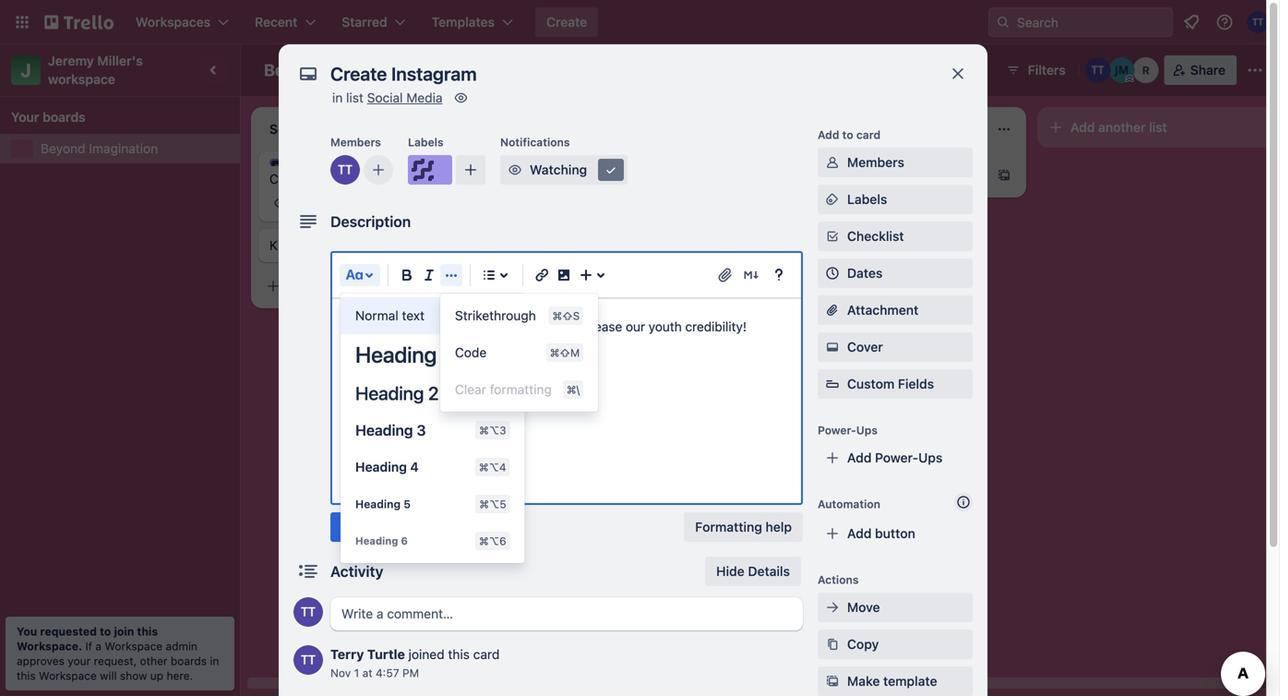 Task type: locate. For each thing, give the bounding box(es) containing it.
beyond imagination link
[[41, 139, 229, 158]]

1 vertical spatial list
[[1149, 120, 1168, 135]]

1 sm image from the top
[[823, 153, 842, 172]]

sm image for cover
[[823, 338, 842, 356]]

4 sm image from the top
[[823, 338, 842, 356]]

0 vertical spatial another
[[1099, 120, 1146, 135]]

link image
[[531, 264, 553, 286]]

formatting help
[[695, 519, 792, 535]]

activity
[[330, 563, 383, 580]]

1 horizontal spatial ups
[[919, 450, 943, 465]]

sm image inside make template link
[[823, 672, 842, 691]]

0 horizontal spatial boards
[[42, 109, 86, 125]]

1 vertical spatial members
[[847, 155, 905, 170]]

1 horizontal spatial color: purple, title: none image
[[408, 155, 452, 185]]

a
[[840, 168, 847, 183], [316, 278, 323, 294], [95, 640, 102, 653]]

heading for heading 1
[[355, 342, 437, 367]]

this inside if a workspace admin approves your request, other boards in this workspace will show up here.
[[17, 669, 36, 682]]

0 vertical spatial terry turtle (terryturtle) image
[[1085, 57, 1111, 83]]

group
[[440, 297, 598, 408]]

0 vertical spatial beyond imagination
[[264, 60, 421, 80]]

in
[[332, 90, 343, 105], [210, 655, 219, 667]]

color: purple, title: none image right add members to card icon
[[408, 155, 452, 185]]

4 heading from the top
[[355, 459, 407, 475]]

1 horizontal spatial beyond imagination
[[264, 60, 421, 80]]

1 vertical spatial this
[[448, 647, 470, 662]]

your
[[68, 655, 91, 667]]

card up members link
[[857, 128, 881, 141]]

filters
[[1028, 62, 1066, 78]]

a right "if"
[[95, 640, 102, 653]]

1 vertical spatial workspace
[[39, 669, 97, 682]]

sm image inside checklist link
[[823, 227, 842, 246]]

0 horizontal spatial in
[[210, 655, 219, 667]]

0 horizontal spatial workspace
[[39, 669, 97, 682]]

sm image inside copy link
[[823, 635, 842, 654]]

terry turtle (terryturtle) image
[[1247, 11, 1269, 33], [465, 192, 487, 214], [294, 597, 323, 627]]

workspace visible image
[[475, 63, 490, 78]]

open information menu image
[[1216, 13, 1234, 31]]

0 horizontal spatial list
[[346, 90, 364, 105]]

checklist link
[[818, 222, 973, 251]]

1 vertical spatial imagination
[[89, 141, 158, 156]]

power-ups
[[818, 424, 878, 437]]

heading for heading 6
[[355, 535, 398, 547]]

terry
[[330, 647, 364, 662]]

hide details link
[[705, 557, 801, 586]]

0 vertical spatial add a card button
[[783, 161, 990, 190]]

your boards with 1 items element
[[11, 106, 220, 128]]

thinking
[[532, 171, 583, 186]]

0 horizontal spatial another
[[432, 319, 477, 334]]

heading up heading 3
[[355, 382, 424, 404]]

0 vertical spatial in
[[332, 90, 343, 105]]

to up members link
[[843, 128, 854, 141]]

workspace down your
[[39, 669, 97, 682]]

template
[[884, 673, 938, 689]]

2 vertical spatial to
[[100, 625, 111, 638]]

beyond imagination down your boards with 1 items element
[[41, 141, 158, 156]]

back to home image
[[44, 7, 114, 37]]

make template link
[[818, 667, 973, 696]]

1 horizontal spatial workspace
[[105, 640, 163, 653]]

3 sm image from the top
[[823, 227, 842, 246]]

1 horizontal spatial beyond
[[264, 60, 324, 80]]

1 vertical spatial in
[[210, 655, 219, 667]]

1 horizontal spatial list
[[1149, 120, 1168, 135]]

nov 1 at 4:57 pm link
[[330, 667, 419, 679]]

to left join
[[100, 625, 111, 638]]

labels down media
[[408, 136, 444, 149]]

workspace down join
[[105, 640, 163, 653]]

add a card button down add to card
[[783, 161, 990, 190]]

joined
[[409, 647, 445, 662]]

0 horizontal spatial 1
[[354, 667, 359, 679]]

2 vertical spatial this
[[17, 669, 36, 682]]

cover link
[[818, 332, 973, 362]]

0 vertical spatial labels
[[408, 136, 444, 149]]

1 left code
[[441, 342, 451, 367]]

add down power-ups
[[847, 450, 872, 465]]

2 vertical spatial terry turtle (terryturtle) image
[[294, 645, 323, 675]]

5 sm image from the top
[[823, 635, 842, 654]]

1 vertical spatial create
[[270, 171, 309, 186]]

save button
[[330, 512, 382, 542]]

heading down save
[[355, 535, 398, 547]]

thinking link
[[532, 170, 746, 188]]

⌘⌥0
[[479, 309, 506, 322]]

1 vertical spatial add a card
[[288, 278, 354, 294]]

add down filters button
[[1071, 120, 1095, 135]]

this right join
[[137, 625, 158, 638]]

1 horizontal spatial labels
[[847, 192, 887, 207]]

add a card button up normal
[[258, 271, 465, 301]]

1 horizontal spatial imagination
[[328, 60, 421, 80]]

0 horizontal spatial ups
[[857, 424, 878, 437]]

2 vertical spatial terry turtle (terryturtle) image
[[294, 597, 323, 627]]

this down approves
[[17, 669, 36, 682]]

boards inside if a workspace admin approves your request, other boards in this workspace will show up here.
[[171, 655, 207, 667]]

boards right your
[[42, 109, 86, 125]]

text styles image
[[343, 264, 366, 286]]

add inside add button button
[[847, 526, 872, 541]]

sm image inside move link
[[823, 598, 842, 617]]

workspace.
[[17, 640, 82, 653]]

heading 5
[[355, 498, 411, 511]]

sm image down actions
[[823, 598, 842, 617]]

0 horizontal spatial this
[[17, 669, 36, 682]]

card
[[857, 128, 881, 141], [851, 168, 878, 183], [326, 278, 354, 294], [473, 647, 500, 662]]

1 horizontal spatial a
[[316, 278, 323, 294]]

boards down admin
[[171, 655, 207, 667]]

sm image down notifications
[[506, 161, 524, 179]]

terry turtle (terryturtle) image
[[1085, 57, 1111, 83], [330, 155, 360, 185], [294, 645, 323, 675]]

copy
[[847, 637, 879, 652]]

add
[[1071, 120, 1095, 135], [818, 128, 840, 141], [812, 168, 837, 183], [288, 278, 312, 294], [847, 450, 872, 465], [847, 526, 872, 541]]

create button
[[535, 7, 598, 37]]

0 horizontal spatial terry turtle (terryturtle) image
[[294, 597, 323, 627]]

0 vertical spatial a
[[840, 168, 847, 183]]

0 vertical spatial imagination
[[328, 60, 421, 80]]

another inside the main content area, start typing to enter text. text box
[[432, 319, 477, 334]]

add down the "automation"
[[847, 526, 872, 541]]

3
[[417, 421, 426, 439]]

another down jeremy miller (jeremymiller198) icon
[[1099, 120, 1146, 135]]

another inside add another list button
[[1099, 120, 1146, 135]]

italic ⌘i image
[[418, 264, 440, 286]]

sm image inside cover link
[[823, 338, 842, 356]]

sm image
[[452, 89, 470, 107], [506, 161, 524, 179], [602, 161, 620, 179], [823, 598, 842, 617]]

create inside button
[[547, 14, 587, 30]]

increase
[[573, 319, 622, 334]]

up
[[150, 669, 163, 682]]

1 vertical spatial 1
[[354, 667, 359, 679]]

members link
[[818, 148, 973, 177]]

add a card down add to card
[[812, 168, 878, 183]]

formatting
[[490, 382, 552, 397]]

1 horizontal spatial add a card
[[812, 168, 878, 183]]

sm image for checklist
[[823, 227, 842, 246]]

0 vertical spatial 1
[[441, 342, 451, 367]]

group containing strikethrough
[[440, 297, 598, 408]]

0 horizontal spatial create
[[270, 171, 309, 186]]

1 vertical spatial power-
[[875, 450, 919, 465]]

1 horizontal spatial boards
[[171, 655, 207, 667]]

terry turtle (terryturtle) image inside primary "element"
[[1247, 11, 1269, 33]]

⌘⌥4
[[479, 461, 506, 474]]

1 horizontal spatial terry turtle (terryturtle) image
[[330, 155, 360, 185]]

0 vertical spatial list
[[346, 90, 364, 105]]

members down add to card
[[847, 155, 905, 170]]

add a card down kickoff meeting
[[288, 278, 354, 294]]

0 horizontal spatial a
[[95, 640, 102, 653]]

heading left 4
[[355, 459, 407, 475]]

make template
[[847, 673, 938, 689]]

a down add to card
[[840, 168, 847, 183]]

this right joined
[[448, 647, 470, 662]]

heading left 5
[[355, 498, 401, 511]]

1 inside terry turtle joined this card nov 1 at 4:57 pm
[[354, 667, 359, 679]]

power ups image
[[941, 63, 956, 78]]

add inside add another list button
[[1071, 120, 1095, 135]]

1 vertical spatial to
[[557, 319, 569, 334]]

⌘⌥2
[[479, 387, 506, 400]]

0 vertical spatial terry turtle (terryturtle) image
[[1247, 11, 1269, 33]]

imagination down your boards with 1 items element
[[89, 141, 158, 156]]

add a card button
[[783, 161, 990, 190], [258, 271, 465, 301]]

youth
[[649, 319, 682, 334]]

1 horizontal spatial another
[[1099, 120, 1146, 135]]

0 horizontal spatial beyond
[[41, 141, 85, 156]]

this
[[137, 625, 158, 638], [448, 647, 470, 662], [17, 669, 36, 682]]

formatting
[[695, 519, 762, 535]]

1 left at
[[354, 667, 359, 679]]

1 vertical spatial a
[[316, 278, 323, 294]]

1 vertical spatial boards
[[171, 655, 207, 667]]

lists image
[[478, 264, 500, 286]]

1 horizontal spatial create
[[547, 14, 587, 30]]

heading 6
[[355, 535, 408, 547]]

1 horizontal spatial this
[[137, 625, 158, 638]]

0 horizontal spatial color: purple, title: none image
[[270, 159, 306, 166]]

share button
[[1165, 55, 1237, 85]]

sm image
[[823, 153, 842, 172], [823, 190, 842, 209], [823, 227, 842, 246], [823, 338, 842, 356], [823, 635, 842, 654], [823, 672, 842, 691]]

power- down power-ups
[[875, 450, 919, 465]]

1 vertical spatial terry turtle (terryturtle) image
[[465, 192, 487, 214]]

Main content area, start typing to enter text. text field
[[351, 316, 783, 338]]

make
[[847, 673, 880, 689]]

1 vertical spatial beyond
[[41, 141, 85, 156]]

0 horizontal spatial power-
[[818, 424, 857, 437]]

star or unstar board image
[[442, 63, 456, 78]]

more formatting image
[[440, 264, 463, 286]]

sm image for labels
[[823, 190, 842, 209]]

help
[[766, 519, 792, 535]]

add a card
[[812, 168, 878, 183], [288, 278, 354, 294]]

ups up add power-ups
[[857, 424, 878, 437]]

0 horizontal spatial add a card button
[[258, 271, 465, 301]]

0 vertical spatial members
[[330, 136, 381, 149]]

ups down fields at the bottom
[[919, 450, 943, 465]]

another up code
[[432, 319, 477, 334]]

2 heading from the top
[[355, 382, 424, 404]]

0 vertical spatial beyond
[[264, 60, 324, 80]]

1 vertical spatial add a card button
[[258, 271, 465, 301]]

members up add members to card icon
[[330, 136, 381, 149]]

0 vertical spatial this
[[137, 625, 158, 638]]

sm image for members
[[823, 153, 842, 172]]

2 horizontal spatial this
[[448, 647, 470, 662]]

2 horizontal spatial terry turtle (terryturtle) image
[[1247, 11, 1269, 33]]

6 sm image from the top
[[823, 672, 842, 691]]

add down add to card
[[812, 168, 837, 183]]

to up ⌘⇧m
[[557, 319, 569, 334]]

3 heading from the top
[[355, 421, 413, 439]]

list down beyond imagination text field
[[346, 90, 364, 105]]

editor toolbar toolbar
[[340, 260, 794, 563]]

jeremy miller (jeremymiller198) image
[[1109, 57, 1135, 83]]

1 vertical spatial beyond imagination
[[41, 141, 158, 156]]

to inside you requested to join this workspace.
[[100, 625, 111, 638]]

0 vertical spatial workspace
[[105, 640, 163, 653]]

power- down custom
[[818, 424, 857, 437]]

2 horizontal spatial to
[[843, 128, 854, 141]]

view markdown image
[[742, 266, 761, 284]]

heading
[[355, 342, 437, 367], [355, 382, 424, 404], [355, 421, 413, 439], [355, 459, 407, 475], [355, 498, 401, 511], [355, 535, 398, 547]]

0 vertical spatial to
[[843, 128, 854, 141]]

list down "rubyanndersson (rubyanndersson)" 'icon'
[[1149, 120, 1168, 135]]

a left text styles icon
[[316, 278, 323, 294]]

0 vertical spatial create
[[547, 14, 587, 30]]

5 heading from the top
[[355, 498, 401, 511]]

heading 3
[[355, 421, 426, 439]]

pm
[[403, 667, 419, 679]]

dates button
[[818, 258, 973, 288]]

terry turtle (terryturtle) image left r
[[1085, 57, 1111, 83]]

thoughts
[[550, 160, 601, 173]]

a inside if a workspace admin approves your request, other boards in this workspace will show up here.
[[95, 640, 102, 653]]

0 horizontal spatial add a card
[[288, 278, 354, 294]]

terry turtle (terryturtle) image left add members to card icon
[[330, 155, 360, 185]]

meeting
[[315, 238, 363, 253]]

1 horizontal spatial 1
[[441, 342, 451, 367]]

color: bold red, title: "thoughts" element
[[532, 159, 601, 173]]

heading down must
[[355, 342, 437, 367]]

to inside text box
[[557, 319, 569, 334]]

in right other
[[210, 655, 219, 667]]

sm image inside labels link
[[823, 190, 842, 209]]

1 vertical spatial labels
[[847, 192, 887, 207]]

1 horizontal spatial to
[[557, 319, 569, 334]]

r
[[1142, 64, 1150, 77]]

in down beyond imagination text field
[[332, 90, 343, 105]]

another
[[1099, 120, 1146, 135], [432, 319, 477, 334]]

2 sm image from the top
[[823, 190, 842, 209]]

1 horizontal spatial add a card button
[[783, 161, 990, 190]]

labels up checklist
[[847, 192, 887, 207]]

watching button
[[500, 155, 628, 185]]

2 vertical spatial a
[[95, 640, 102, 653]]

terry turtle (terryturtle) image left the nov
[[294, 645, 323, 675]]

0 horizontal spatial to
[[100, 625, 111, 638]]

2 horizontal spatial a
[[840, 168, 847, 183]]

will
[[100, 669, 117, 682]]

1 heading from the top
[[355, 342, 437, 367]]

ups
[[857, 424, 878, 437], [919, 450, 943, 465]]

heading up heading 4
[[355, 421, 413, 439]]

add a card button for create from template… icon
[[783, 161, 990, 190]]

0 horizontal spatial beyond imagination
[[41, 141, 158, 156]]

add up members link
[[818, 128, 840, 141]]

button
[[875, 526, 916, 541]]

imagination up social
[[328, 60, 421, 80]]

None text field
[[321, 57, 931, 90]]

card right joined
[[473, 647, 500, 662]]

save
[[342, 519, 371, 535]]

instagram
[[313, 171, 372, 186]]

checklist
[[847, 228, 904, 244]]

beyond imagination inside beyond imagination link
[[41, 141, 158, 156]]

move
[[847, 600, 880, 615]]

1 vertical spatial another
[[432, 319, 477, 334]]

color: purple, title: none image up create instagram in the left top of the page
[[270, 159, 306, 166]]

attach and insert link image
[[716, 266, 735, 284]]

0 horizontal spatial terry turtle (terryturtle) image
[[294, 645, 323, 675]]

turtle
[[367, 647, 405, 662]]

1 horizontal spatial members
[[847, 155, 905, 170]]

beyond
[[264, 60, 324, 80], [41, 141, 85, 156]]

beyond imagination up social
[[264, 60, 421, 80]]

color: purple, title: none image
[[408, 155, 452, 185], [270, 159, 306, 166]]

sm image inside members link
[[823, 153, 842, 172]]

6
[[401, 535, 408, 547]]

1
[[441, 342, 451, 367], [354, 667, 359, 679]]

create for create instagram
[[270, 171, 309, 186]]

imagination
[[328, 60, 421, 80], [89, 141, 158, 156]]

0 vertical spatial ups
[[857, 424, 878, 437]]

6 heading from the top
[[355, 535, 398, 547]]

card down meeting
[[326, 278, 354, 294]]



Task type: vqa. For each thing, say whether or not it's contained in the screenshot.


Task type: describe. For each thing, give the bounding box(es) containing it.
beyond imagination inside beyond imagination text field
[[264, 60, 421, 80]]

custom fields
[[847, 376, 934, 391]]

here.
[[167, 669, 193, 682]]

credibility!
[[685, 319, 747, 334]]

media
[[406, 90, 443, 105]]

kickoff
[[270, 238, 311, 253]]

heading for heading 3
[[355, 421, 413, 439]]

this inside you requested to join this workspace.
[[137, 625, 158, 638]]

⌘⌥5
[[479, 498, 506, 511]]

other
[[140, 655, 168, 667]]

admin
[[166, 640, 198, 653]]

create instagram link
[[270, 170, 484, 188]]

in list social media
[[332, 90, 443, 105]]

1 vertical spatial ups
[[919, 450, 943, 465]]

open help dialog image
[[768, 264, 790, 286]]

we must add another social media to increase our youth credibility!
[[351, 319, 747, 334]]

thoughts thinking
[[532, 160, 601, 186]]

0 vertical spatial boards
[[42, 109, 86, 125]]

code
[[455, 345, 487, 360]]

attachment
[[847, 302, 919, 318]]

you requested to join this workspace.
[[17, 625, 158, 653]]

list inside button
[[1149, 120, 1168, 135]]

labels link
[[818, 185, 973, 214]]

normal
[[355, 308, 399, 323]]

group inside editor toolbar toolbar
[[440, 297, 598, 408]]

clear
[[455, 382, 486, 397]]

add button
[[847, 526, 916, 541]]

this inside terry turtle joined this card nov 1 at 4:57 pm
[[448, 647, 470, 662]]

0 horizontal spatial members
[[330, 136, 381, 149]]

sm image for copy
[[823, 635, 842, 654]]

approves
[[17, 655, 65, 667]]

card inside terry turtle joined this card nov 1 at 4:57 pm
[[473, 647, 500, 662]]

sm image right thoughts
[[602, 161, 620, 179]]

clear formatting
[[455, 382, 552, 397]]

filters button
[[1000, 55, 1072, 85]]

⌘⇧m
[[550, 346, 580, 359]]

sm image for make template
[[823, 672, 842, 691]]

0 notifications image
[[1181, 11, 1203, 33]]

search image
[[996, 15, 1011, 30]]

Board name text field
[[255, 55, 431, 85]]

normal text
[[355, 308, 425, 323]]

beyond inside beyond imagination link
[[41, 141, 85, 156]]

heading 1
[[355, 342, 451, 367]]

copy link
[[818, 630, 973, 659]]

card up labels link in the top of the page
[[851, 168, 878, 183]]

add to card
[[818, 128, 881, 141]]

bold ⌘b image
[[396, 264, 418, 286]]

0 horizontal spatial labels
[[408, 136, 444, 149]]

at
[[362, 667, 373, 679]]

1 horizontal spatial terry turtle (terryturtle) image
[[465, 192, 487, 214]]

nov
[[330, 667, 351, 679]]

create from template… image
[[473, 279, 487, 294]]

⌘⌥1
[[481, 348, 506, 361]]

miller's
[[97, 53, 143, 68]]

formatting help link
[[684, 512, 803, 542]]

workspace
[[48, 72, 115, 87]]

requested
[[40, 625, 97, 638]]

add inside add power-ups link
[[847, 450, 872, 465]]

create instagram
[[270, 171, 372, 186]]

automation image
[[967, 55, 993, 81]]

you
[[17, 625, 37, 638]]

add another list
[[1071, 120, 1168, 135]]

join
[[114, 625, 134, 638]]

0 vertical spatial add a card
[[812, 168, 878, 183]]

⌘⌥6
[[479, 535, 506, 547]]

terry turtle joined this card nov 1 at 4:57 pm
[[330, 647, 500, 679]]

cover
[[847, 339, 883, 354]]

add members to card image
[[371, 161, 386, 179]]

create for create
[[547, 14, 587, 30]]

show
[[120, 669, 147, 682]]

we
[[351, 319, 370, 334]]

j
[[21, 59, 31, 81]]

media
[[518, 319, 554, 334]]

kickoff meeting link
[[270, 236, 484, 255]]

imagination inside text field
[[328, 60, 421, 80]]

1 horizontal spatial power-
[[875, 450, 919, 465]]

heading for heading 5
[[355, 498, 401, 511]]

notifications
[[500, 136, 570, 149]]

jeremy miller's workspace
[[48, 53, 146, 87]]

jeremy
[[48, 53, 94, 68]]

social media link
[[367, 90, 443, 105]]

1 vertical spatial terry turtle (terryturtle) image
[[330, 155, 360, 185]]

beyond inside beyond imagination text field
[[264, 60, 324, 80]]

hide
[[716, 564, 745, 579]]

add
[[406, 319, 428, 334]]

share
[[1191, 62, 1226, 78]]

your
[[11, 109, 39, 125]]

sm image down star or unstar board icon
[[452, 89, 470, 107]]

our
[[626, 319, 645, 334]]

4
[[410, 459, 419, 475]]

add power-ups
[[847, 450, 943, 465]]

custom
[[847, 376, 895, 391]]

1 horizontal spatial in
[[332, 90, 343, 105]]

0 vertical spatial power-
[[818, 424, 857, 437]]

heading for heading 4
[[355, 459, 407, 475]]

⌘⌥3
[[479, 424, 506, 437]]

add a card button for create from template… image
[[258, 271, 465, 301]]

details
[[748, 564, 790, 579]]

heading for heading 2
[[355, 382, 424, 404]]

r button
[[1133, 57, 1159, 83]]

social
[[481, 319, 515, 334]]

rubyanndersson (rubyanndersson) image
[[1133, 57, 1159, 83]]

create from template… image
[[997, 168, 1012, 183]]

Write a comment text field
[[330, 597, 803, 631]]

text
[[402, 308, 425, 323]]

social
[[367, 90, 403, 105]]

⌘\
[[567, 383, 580, 396]]

0 horizontal spatial imagination
[[89, 141, 158, 156]]

4:57
[[376, 667, 399, 679]]

cancel button
[[388, 512, 452, 542]]

your boards
[[11, 109, 86, 125]]

⌘⇧s
[[553, 309, 580, 322]]

Search field
[[1011, 8, 1172, 36]]

show menu image
[[1246, 61, 1265, 79]]

move link
[[818, 593, 973, 622]]

image image
[[553, 264, 575, 286]]

add down kickoff
[[288, 278, 312, 294]]

heading 1 group
[[341, 297, 525, 559]]

if
[[85, 640, 92, 653]]

strikethrough
[[455, 308, 536, 323]]

fields
[[898, 376, 934, 391]]

1 inside group
[[441, 342, 451, 367]]

cancel
[[399, 519, 441, 535]]

description
[[330, 213, 411, 230]]

in inside if a workspace admin approves your request, other boards in this workspace will show up here.
[[210, 655, 219, 667]]

hide details
[[716, 564, 790, 579]]

primary element
[[0, 0, 1280, 44]]

2 horizontal spatial terry turtle (terryturtle) image
[[1085, 57, 1111, 83]]



